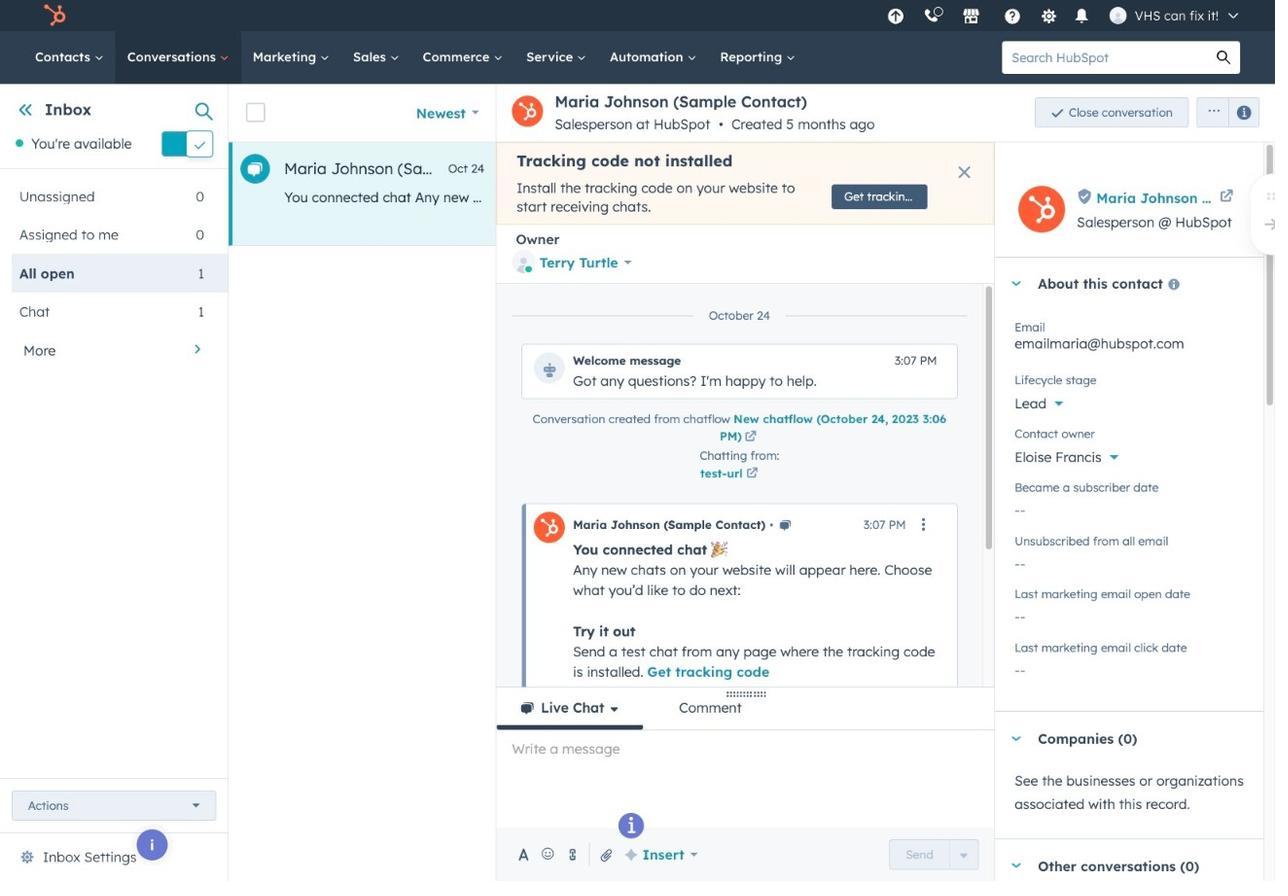 Task type: vqa. For each thing, say whether or not it's contained in the screenshot.
"Apply" corresponding to Apply Default Association for all users - Sales Extension Only
no



Task type: describe. For each thing, give the bounding box(es) containing it.
marketplaces image
[[963, 9, 980, 26]]

1 -- text field from the top
[[1015, 492, 1245, 523]]

jacob simon image
[[1110, 7, 1127, 24]]

1 caret image from the top
[[1011, 281, 1023, 286]]

close image
[[959, 166, 971, 178]]

live chat from maria johnson (sample contact) with context you connected chat
any new chats on your website will appear here. choose what you'd like to do next:

try it out 
send a test chat from any page where the tracking code is installed: https://app.hubs row
[[229, 142, 1275, 245]]

4 -- text field from the top
[[1015, 652, 1245, 683]]

3 -- text field from the top
[[1015, 599, 1245, 630]]



Task type: locate. For each thing, give the bounding box(es) containing it.
alert
[[497, 142, 995, 225]]

2 caret image from the top
[[1011, 863, 1023, 868]]

0 vertical spatial caret image
[[1011, 281, 1023, 286]]

0 horizontal spatial group
[[890, 839, 979, 870]]

caret image
[[1011, 736, 1023, 741]]

0 vertical spatial group
[[1189, 97, 1260, 128]]

group
[[1189, 97, 1260, 128], [890, 839, 979, 870]]

-- text field
[[1015, 492, 1245, 523], [1015, 545, 1245, 576], [1015, 599, 1245, 630], [1015, 652, 1245, 683]]

1 vertical spatial caret image
[[1011, 863, 1023, 868]]

you're available image
[[16, 140, 23, 147]]

menu
[[877, 0, 1252, 31]]

Search HubSpot search field
[[1002, 41, 1208, 74]]

1 vertical spatial group
[[890, 839, 979, 870]]

caret image
[[1011, 281, 1023, 286], [1011, 863, 1023, 868]]

link opens in a new window image
[[747, 469, 758, 480]]

2 -- text field from the top
[[1015, 545, 1245, 576]]

main content
[[229, 84, 1275, 881]]

1 horizontal spatial group
[[1189, 97, 1260, 128]]

link opens in a new window image
[[745, 430, 757, 447], [745, 432, 757, 444], [747, 466, 758, 484]]



